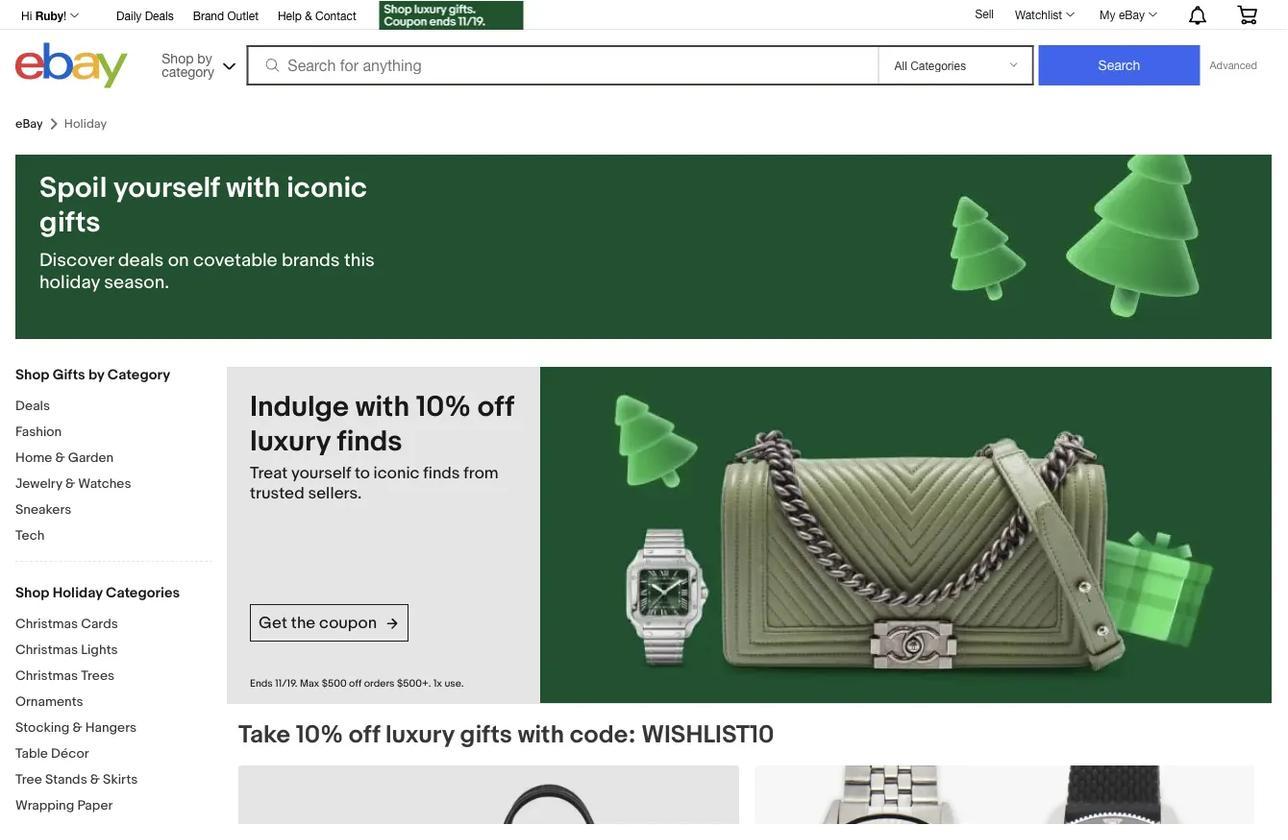 Task type: vqa. For each thing, say whether or not it's contained in the screenshot.
the
yes



Task type: describe. For each thing, give the bounding box(es) containing it.
spoil yourself with iconic gifts discover deals on covetable brands this holiday season.
[[39, 171, 375, 294]]

iconic inside "indulge with 10% off luxury finds treat yourself to iconic finds from trusted sellers."
[[374, 463, 419, 484]]

discover
[[39, 249, 114, 272]]

christmas cards christmas lights christmas trees ornaments stocking & hangers table décor tree stands & skirts wrapping paper
[[15, 616, 138, 814]]

!
[[63, 9, 66, 22]]

lights
[[81, 642, 118, 659]]

sneakers link
[[15, 502, 212, 520]]

category
[[108, 366, 170, 384]]

1 vertical spatial by
[[88, 366, 104, 384]]

gifts
[[53, 366, 85, 384]]

iconic inside spoil yourself with iconic gifts discover deals on covetable brands this holiday season.
[[287, 171, 367, 206]]

covetable
[[193, 249, 278, 272]]

décor
[[51, 746, 89, 762]]

on
[[168, 249, 189, 272]]

get the coupon image
[[379, 1, 524, 30]]

help & contact link
[[278, 6, 356, 27]]

get the coupon
[[259, 613, 377, 634]]

brand outlet
[[193, 9, 259, 22]]

ruby
[[35, 9, 63, 22]]

outlet
[[227, 9, 259, 22]]

luxury inside "indulge with 10% off luxury finds treat yourself to iconic finds from trusted sellers."
[[250, 425, 330, 460]]

get the coupon link
[[250, 605, 409, 642]]

deals
[[118, 249, 164, 272]]

1 vertical spatial off
[[349, 678, 362, 690]]

watches
[[78, 476, 131, 492]]

my
[[1100, 8, 1116, 21]]

the
[[291, 613, 315, 634]]

fashion link
[[15, 424, 212, 442]]

use.
[[445, 678, 464, 690]]

wishlist10
[[641, 721, 774, 750]]

shop by category button
[[153, 43, 240, 84]]

3 christmas from the top
[[15, 668, 78, 684]]

hi ruby !
[[21, 9, 66, 22]]

2 christmas from the top
[[15, 642, 78, 659]]

coupon
[[319, 613, 377, 634]]

take
[[238, 721, 290, 750]]

jewelry & watches link
[[15, 476, 212, 494]]

& right jewelry
[[65, 476, 75, 492]]

daily deals
[[116, 9, 174, 22]]

contact
[[315, 9, 356, 22]]

indulge
[[250, 390, 349, 425]]

deals link
[[15, 398, 212, 416]]

shop for shop holiday categories
[[15, 584, 49, 602]]

1 vertical spatial luxury
[[385, 721, 454, 750]]

gifts for 10%
[[460, 721, 512, 750]]

sell link
[[967, 7, 1003, 20]]

orders
[[364, 678, 395, 690]]

shop by category banner
[[11, 0, 1272, 93]]

paper
[[77, 798, 113, 814]]

with inside spoil yourself with iconic gifts discover deals on covetable brands this holiday season.
[[226, 171, 280, 206]]

0 horizontal spatial 10%
[[296, 721, 343, 750]]

holiday
[[39, 272, 100, 294]]

1 vertical spatial finds
[[423, 463, 460, 484]]

this
[[344, 249, 375, 272]]

wrapping paper link
[[15, 798, 212, 816]]

sellers.
[[308, 484, 362, 504]]

sneakers
[[15, 502, 71, 518]]

hangers
[[85, 720, 136, 736]]

watchlist
[[1015, 8, 1062, 21]]

home
[[15, 450, 52, 466]]

category
[[162, 63, 214, 79]]

ebay link
[[15, 117, 43, 131]]

season.
[[104, 272, 169, 294]]

christmas lights link
[[15, 642, 212, 660]]

& right home
[[55, 450, 65, 466]]

code:
[[570, 721, 636, 750]]

stocking
[[15, 720, 70, 736]]

wrapping
[[15, 798, 74, 814]]

$500+.
[[397, 678, 431, 690]]

2 horizontal spatial with
[[518, 721, 564, 750]]

ends
[[250, 678, 273, 690]]

yourself inside "indulge with 10% off luxury finds treat yourself to iconic finds from trusted sellers."
[[291, 463, 351, 484]]

shop holiday categories
[[15, 584, 180, 602]]

spoil
[[39, 171, 107, 206]]



Task type: locate. For each thing, give the bounding box(es) containing it.
deals inside "link"
[[145, 9, 174, 22]]

holiday
[[53, 584, 103, 602]]

hi
[[21, 9, 32, 22]]

by down brand
[[197, 50, 212, 66]]

indulge with 10% off luxury finds treat yourself to iconic finds from trusted sellers.
[[250, 390, 514, 504]]

jewelry
[[15, 476, 62, 492]]

yourself up on
[[114, 171, 220, 206]]

stands
[[45, 772, 87, 788]]

with up covetable
[[226, 171, 280, 206]]

ebay inside account navigation
[[1119, 8, 1145, 21]]

0 vertical spatial shop
[[162, 50, 194, 66]]

0 vertical spatial yourself
[[114, 171, 220, 206]]

1 horizontal spatial ebay
[[1119, 8, 1145, 21]]

yourself
[[114, 171, 220, 206], [291, 463, 351, 484]]

0 horizontal spatial gifts
[[39, 206, 101, 240]]

garden
[[68, 450, 114, 466]]

finds up to
[[337, 425, 402, 460]]

1 horizontal spatial finds
[[423, 463, 460, 484]]

my ebay link
[[1089, 3, 1166, 26]]

by inside shop by category
[[197, 50, 212, 66]]

2 vertical spatial shop
[[15, 584, 49, 602]]

deals right daily
[[145, 9, 174, 22]]

with left code:
[[518, 721, 564, 750]]

1 horizontal spatial deals
[[145, 9, 174, 22]]

luxury down $500+.
[[385, 721, 454, 750]]

ornaments
[[15, 694, 83, 710]]

yourself inside spoil yourself with iconic gifts discover deals on covetable brands this holiday season.
[[114, 171, 220, 206]]

table
[[15, 746, 48, 762]]

to
[[355, 463, 370, 484]]

gifts inside spoil yourself with iconic gifts discover deals on covetable brands this holiday season.
[[39, 206, 101, 240]]

trusted
[[250, 484, 304, 504]]

1 vertical spatial christmas
[[15, 642, 78, 659]]

2 vertical spatial with
[[518, 721, 564, 750]]

watchlist link
[[1005, 3, 1084, 26]]

cards
[[81, 616, 118, 633]]

off
[[478, 390, 514, 425], [349, 678, 362, 690], [349, 721, 380, 750]]

0 vertical spatial with
[[226, 171, 280, 206]]

indulge with 10% off luxury finds main content
[[227, 367, 1272, 826]]

brands
[[282, 249, 340, 272]]

shop left holiday
[[15, 584, 49, 602]]

tree stands & skirts link
[[15, 772, 212, 790]]

shop for shop gifts by category
[[15, 366, 49, 384]]

None submit
[[1039, 45, 1200, 86]]

gifts for yourself
[[39, 206, 101, 240]]

1 horizontal spatial yourself
[[291, 463, 351, 484]]

0 horizontal spatial deals
[[15, 398, 50, 414]]

1 vertical spatial deals
[[15, 398, 50, 414]]

& left 'skirts'
[[90, 772, 100, 788]]

help
[[278, 9, 302, 22]]

daily deals link
[[116, 6, 174, 27]]

off inside "indulge with 10% off luxury finds treat yourself to iconic finds from trusted sellers."
[[478, 390, 514, 425]]

deals fashion home & garden jewelry & watches sneakers tech
[[15, 398, 131, 544]]

0 horizontal spatial finds
[[337, 425, 402, 460]]

1 vertical spatial yourself
[[291, 463, 351, 484]]

with
[[226, 171, 280, 206], [355, 390, 410, 425], [518, 721, 564, 750]]

skirts
[[103, 772, 138, 788]]

& up 'décor' at the left
[[73, 720, 82, 736]]

table décor link
[[15, 746, 212, 764]]

shop gifts by category
[[15, 366, 170, 384]]

1 vertical spatial gifts
[[460, 721, 512, 750]]

deals
[[145, 9, 174, 22], [15, 398, 50, 414]]

brand
[[193, 9, 224, 22]]

advanced link
[[1200, 46, 1267, 85]]

10% inside "indulge with 10% off luxury finds treat yourself to iconic finds from trusted sellers."
[[416, 390, 471, 425]]

& right help
[[305, 9, 312, 22]]

0 vertical spatial finds
[[337, 425, 402, 460]]

luxury up treat
[[250, 425, 330, 460]]

1 vertical spatial with
[[355, 390, 410, 425]]

off down ends 11/19. max $500 off orders $500+. 1x use.
[[349, 721, 380, 750]]

None text field
[[238, 766, 739, 826], [755, 766, 1255, 826], [238, 766, 739, 826], [755, 766, 1255, 826]]

off right $500
[[349, 678, 362, 690]]

christmas cards link
[[15, 616, 212, 634]]

by right gifts
[[88, 366, 104, 384]]

tech link
[[15, 528, 212, 546]]

stocking & hangers link
[[15, 720, 212, 738]]

iconic up brands
[[287, 171, 367, 206]]

0 vertical spatial iconic
[[287, 171, 367, 206]]

off up "from"
[[478, 390, 514, 425]]

&
[[305, 9, 312, 22], [55, 450, 65, 466], [65, 476, 75, 492], [73, 720, 82, 736], [90, 772, 100, 788]]

brand outlet link
[[193, 6, 259, 27]]

0 horizontal spatial by
[[88, 366, 104, 384]]

shop
[[162, 50, 194, 66], [15, 366, 49, 384], [15, 584, 49, 602]]

finds left "from"
[[423, 463, 460, 484]]

home & garden link
[[15, 450, 212, 468]]

0 vertical spatial ebay
[[1119, 8, 1145, 21]]

0 horizontal spatial iconic
[[287, 171, 367, 206]]

advanced
[[1210, 59, 1257, 72]]

take 10% off luxury gifts with code: wishlist10
[[238, 721, 774, 750]]

1 horizontal spatial iconic
[[374, 463, 419, 484]]

gifts down use.
[[460, 721, 512, 750]]

1 vertical spatial ebay
[[15, 117, 43, 131]]

1 horizontal spatial 10%
[[416, 390, 471, 425]]

your shopping cart image
[[1236, 5, 1258, 24]]

deals inside deals fashion home & garden jewelry & watches sneakers tech
[[15, 398, 50, 414]]

10% down max on the bottom left
[[296, 721, 343, 750]]

ornaments link
[[15, 694, 212, 712]]

tech
[[15, 528, 45, 544]]

1 horizontal spatial gifts
[[460, 721, 512, 750]]

0 horizontal spatial yourself
[[114, 171, 220, 206]]

& inside account navigation
[[305, 9, 312, 22]]

categories
[[106, 584, 180, 602]]

1x
[[433, 678, 442, 690]]

gifts up 'discover'
[[39, 206, 101, 240]]

10%
[[416, 390, 471, 425], [296, 721, 343, 750]]

10% up "from"
[[416, 390, 471, 425]]

shop inside shop by category
[[162, 50, 194, 66]]

0 vertical spatial deals
[[145, 9, 174, 22]]

from
[[464, 463, 499, 484]]

2 vertical spatial off
[[349, 721, 380, 750]]

ebay right "my"
[[1119, 8, 1145, 21]]

luxury
[[250, 425, 330, 460], [385, 721, 454, 750]]

max
[[300, 678, 319, 690]]

yourself left to
[[291, 463, 351, 484]]

0 vertical spatial christmas
[[15, 616, 78, 633]]

shop left gifts
[[15, 366, 49, 384]]

by
[[197, 50, 212, 66], [88, 366, 104, 384]]

with inside "indulge with 10% off luxury finds treat yourself to iconic finds from trusted sellers."
[[355, 390, 410, 425]]

ebay
[[1119, 8, 1145, 21], [15, 117, 43, 131]]

shop down brand
[[162, 50, 194, 66]]

account navigation
[[11, 0, 1272, 32]]

christmas trees link
[[15, 668, 212, 686]]

christmas
[[15, 616, 78, 633], [15, 642, 78, 659], [15, 668, 78, 684]]

trees
[[81, 668, 115, 684]]

1 vertical spatial iconic
[[374, 463, 419, 484]]

help & contact
[[278, 9, 356, 22]]

1 horizontal spatial by
[[197, 50, 212, 66]]

shop by category
[[162, 50, 214, 79]]

1 vertical spatial 10%
[[296, 721, 343, 750]]

treat
[[250, 463, 288, 484]]

ebay up the spoil
[[15, 117, 43, 131]]

sell
[[975, 7, 994, 20]]

my ebay
[[1100, 8, 1145, 21]]

0 horizontal spatial ebay
[[15, 117, 43, 131]]

with up to
[[355, 390, 410, 425]]

0 vertical spatial off
[[478, 390, 514, 425]]

iconic right to
[[374, 463, 419, 484]]

$500
[[322, 678, 347, 690]]

none submit inside 'shop by category' banner
[[1039, 45, 1200, 86]]

ends 11/19. max $500 off orders $500+. 1x use.
[[250, 678, 464, 690]]

gifts inside indulge with 10% off luxury finds main content
[[460, 721, 512, 750]]

0 vertical spatial luxury
[[250, 425, 330, 460]]

0 horizontal spatial luxury
[[250, 425, 330, 460]]

2 vertical spatial christmas
[[15, 668, 78, 684]]

11/19.
[[275, 678, 298, 690]]

0 vertical spatial 10%
[[416, 390, 471, 425]]

0 horizontal spatial with
[[226, 171, 280, 206]]

1 horizontal spatial with
[[355, 390, 410, 425]]

shop for shop by category
[[162, 50, 194, 66]]

Search for anything text field
[[249, 47, 874, 84]]

daily
[[116, 9, 142, 22]]

deals up fashion
[[15, 398, 50, 414]]

1 horizontal spatial luxury
[[385, 721, 454, 750]]

0 vertical spatial by
[[197, 50, 212, 66]]

iconic
[[287, 171, 367, 206], [374, 463, 419, 484]]

finds
[[337, 425, 402, 460], [423, 463, 460, 484]]

1 vertical spatial shop
[[15, 366, 49, 384]]

1 christmas from the top
[[15, 616, 78, 633]]

tree
[[15, 772, 42, 788]]

get
[[259, 613, 287, 634]]

fashion
[[15, 424, 62, 440]]

0 vertical spatial gifts
[[39, 206, 101, 240]]



